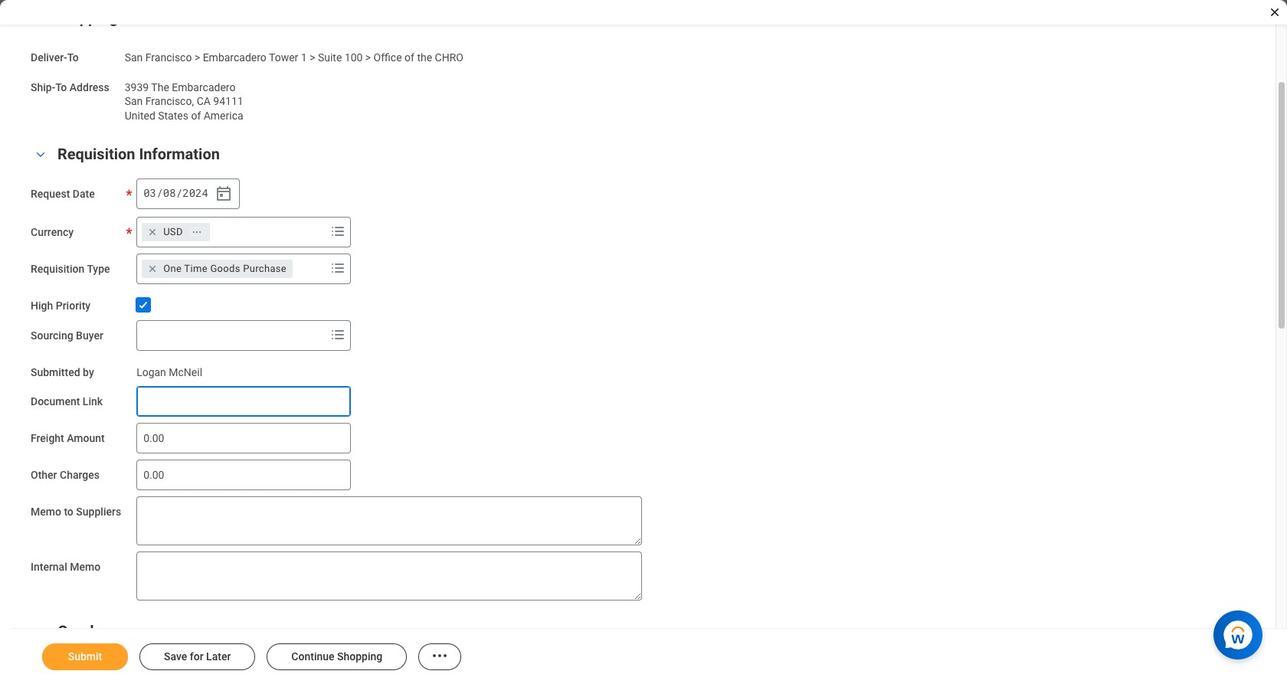 Task type: vqa. For each thing, say whether or not it's contained in the screenshot.
Specialist in Darius Simba Sales Proposal Specialist
no



Task type: locate. For each thing, give the bounding box(es) containing it.
1 vertical spatial requisition
[[31, 263, 85, 275]]

1 vertical spatial memo
[[70, 561, 101, 573]]

one time goods purchase element
[[163, 262, 287, 276]]

0 vertical spatial of
[[405, 51, 415, 63]]

of
[[405, 51, 415, 63], [191, 110, 201, 122]]

san up 3939
[[125, 51, 143, 63]]

time
[[184, 263, 208, 274]]

2 horizontal spatial >
[[365, 51, 371, 63]]

document
[[31, 396, 80, 408]]

0 vertical spatial address
[[122, 8, 179, 27]]

chevron down image left goods button at the bottom left of the page
[[31, 627, 50, 638]]

1 prompts image from the top
[[329, 259, 347, 277]]

goods up 'submit'
[[57, 622, 102, 641]]

dialog
[[0, 0, 1288, 684]]

embarcadero
[[203, 51, 267, 63], [172, 81, 236, 93]]

to
[[64, 506, 73, 518]]

san
[[125, 51, 143, 63], [125, 95, 143, 107]]

0 horizontal spatial /
[[156, 186, 163, 200]]

2 prompts image from the top
[[329, 325, 347, 344]]

embarcadero up ca
[[172, 81, 236, 93]]

0 vertical spatial prompts image
[[329, 259, 347, 277]]

internal memo
[[31, 561, 101, 573]]

ship-
[[31, 81, 55, 93]]

prompts image for requisition type
[[329, 259, 347, 277]]

0 vertical spatial requisition
[[57, 145, 135, 163]]

100
[[345, 51, 363, 63]]

chevron down image up the request
[[31, 150, 50, 160]]

the
[[151, 81, 169, 93]]

one time goods purchase, press delete to clear value. option
[[142, 260, 293, 278]]

prompts image
[[329, 259, 347, 277], [329, 325, 347, 344]]

submit button
[[42, 644, 128, 671]]

check small image
[[134, 296, 153, 314]]

requisition for requisition information
[[57, 145, 135, 163]]

currency
[[31, 226, 74, 238]]

x small image inside one time goods purchase, press delete to clear value. option
[[145, 261, 160, 276]]

other
[[31, 469, 57, 481]]

requisition information button
[[57, 145, 220, 163]]

1 chevron down image from the top
[[31, 150, 50, 160]]

1 horizontal spatial of
[[405, 51, 415, 63]]

ca
[[197, 95, 211, 107]]

Freight Amount text field
[[137, 423, 351, 454]]

francisco,
[[145, 95, 194, 107]]

0 vertical spatial goods
[[210, 263, 240, 274]]

chro
[[435, 51, 464, 63]]

high
[[31, 299, 53, 312]]

x small image for currency
[[145, 224, 160, 240]]

x small image
[[145, 224, 160, 240], [145, 261, 160, 276]]

2024
[[183, 186, 208, 200]]

by
[[83, 366, 94, 378]]

94111
[[213, 95, 243, 107]]

information
[[139, 145, 220, 163]]

amount
[[67, 432, 105, 445]]

0 vertical spatial x small image
[[145, 224, 160, 240]]

logan mcneil element
[[137, 363, 202, 378]]

address down deliver-to
[[70, 81, 109, 93]]

Document Link text field
[[137, 386, 351, 417]]

to
[[67, 51, 79, 63], [55, 81, 67, 93]]

action bar region
[[11, 628, 1288, 684]]

san inside deliver-to 'element'
[[125, 51, 143, 63]]

link
[[83, 396, 103, 408]]

0 vertical spatial san
[[125, 51, 143, 63]]

memo right internal
[[70, 561, 101, 573]]

america
[[204, 110, 243, 122]]

1 vertical spatial x small image
[[145, 261, 160, 276]]

3 > from the left
[[365, 51, 371, 63]]

san down 3939
[[125, 95, 143, 107]]

2 > from the left
[[310, 51, 315, 63]]

to down deliver-to
[[55, 81, 67, 93]]

suite
[[318, 51, 342, 63]]

prompts image for sourcing buyer
[[329, 325, 347, 344]]

embarcadero inside '3939 the embarcadero san francisco, ca 94111 united states of america'
[[172, 81, 236, 93]]

to up ship-to address
[[67, 51, 79, 63]]

1 vertical spatial chevron down image
[[31, 627, 50, 638]]

03
[[143, 186, 156, 200]]

x small image inside usd, press delete to clear value. option
[[145, 224, 160, 240]]

shipping address button
[[57, 8, 179, 27]]

office
[[374, 51, 402, 63]]

1 vertical spatial san
[[125, 95, 143, 107]]

date
[[73, 188, 95, 200]]

ship-to address element
[[125, 72, 243, 123]]

2 san from the top
[[125, 95, 143, 107]]

1 / from the left
[[156, 186, 163, 200]]

> right 1
[[310, 51, 315, 63]]

requisition type
[[31, 263, 110, 275]]

0 vertical spatial embarcadero
[[203, 51, 267, 63]]

x small image for requisition type
[[145, 261, 160, 276]]

united
[[125, 110, 155, 122]]

x small image left one
[[145, 261, 160, 276]]

/ right 08
[[176, 186, 182, 200]]

submitted by
[[31, 366, 94, 378]]

requisition
[[57, 145, 135, 163], [31, 263, 85, 275]]

memo
[[31, 506, 61, 518], [70, 561, 101, 573]]

1 vertical spatial embarcadero
[[172, 81, 236, 93]]

continue
[[291, 651, 335, 663]]

1 vertical spatial prompts image
[[329, 325, 347, 344]]

of down ca
[[191, 110, 201, 122]]

> right 100
[[365, 51, 371, 63]]

chevron down image for goods
[[31, 627, 50, 638]]

Other Charges text field
[[137, 460, 351, 491]]

logan
[[137, 366, 166, 378]]

0 horizontal spatial goods
[[57, 622, 102, 641]]

save for later
[[164, 651, 231, 663]]

address up francisco
[[122, 8, 179, 27]]

1 vertical spatial of
[[191, 110, 201, 122]]

0 vertical spatial to
[[67, 51, 79, 63]]

1 vertical spatial address
[[70, 81, 109, 93]]

0 horizontal spatial address
[[70, 81, 109, 93]]

1 horizontal spatial goods
[[210, 263, 240, 274]]

charges
[[60, 469, 100, 481]]

save
[[164, 651, 187, 663]]

embarcadero up 94111
[[203, 51, 267, 63]]

type
[[87, 263, 110, 275]]

goods
[[210, 263, 240, 274], [57, 622, 102, 641]]

requisition up high priority
[[31, 263, 85, 275]]

internal
[[31, 561, 67, 573]]

1 san from the top
[[125, 51, 143, 63]]

1 horizontal spatial /
[[176, 186, 182, 200]]

1
[[301, 51, 307, 63]]

sourcing buyer
[[31, 329, 103, 341]]

0 horizontal spatial >
[[195, 51, 200, 63]]

chevron down image
[[31, 150, 50, 160], [31, 627, 50, 638]]

deliver-
[[31, 51, 67, 63]]

1 x small image from the top
[[145, 224, 160, 240]]

logan mcneil
[[137, 366, 202, 378]]

goods right 'time'
[[210, 263, 240, 274]]

Sourcing Buyer field
[[137, 321, 326, 349]]

0 vertical spatial chevron down image
[[31, 150, 50, 160]]

> right francisco
[[195, 51, 200, 63]]

memo left the to
[[31, 506, 61, 518]]

requisition up date
[[57, 145, 135, 163]]

>
[[195, 51, 200, 63], [310, 51, 315, 63], [365, 51, 371, 63]]

of left 'the'
[[405, 51, 415, 63]]

0 vertical spatial memo
[[31, 506, 61, 518]]

1 horizontal spatial address
[[122, 8, 179, 27]]

0 horizontal spatial memo
[[31, 506, 61, 518]]

/ right 03 in the top of the page
[[156, 186, 163, 200]]

1 horizontal spatial memo
[[70, 561, 101, 573]]

one time goods purchase
[[163, 263, 287, 274]]

address
[[122, 8, 179, 27], [70, 81, 109, 93]]

2 x small image from the top
[[145, 261, 160, 276]]

2 chevron down image from the top
[[31, 627, 50, 638]]

1 vertical spatial to
[[55, 81, 67, 93]]

1 vertical spatial goods
[[57, 622, 102, 641]]

requisition information group
[[31, 142, 1245, 601]]

x small image left usd element
[[145, 224, 160, 240]]

high priority
[[31, 299, 91, 312]]

continue shopping button
[[267, 644, 407, 671]]

deliver-to
[[31, 51, 79, 63]]

03 / 08 / 2024
[[143, 186, 208, 200]]

1 horizontal spatial >
[[310, 51, 315, 63]]

/
[[156, 186, 163, 200], [176, 186, 182, 200]]

0 horizontal spatial of
[[191, 110, 201, 122]]

memo to suppliers
[[31, 506, 121, 518]]



Task type: describe. For each thing, give the bounding box(es) containing it.
workday assistant region
[[1214, 605, 1269, 660]]

purchase
[[243, 263, 287, 274]]

shipping address
[[57, 8, 179, 27]]

mcneil
[[169, 366, 202, 378]]

shipping address group
[[31, 5, 1245, 123]]

3939 the embarcadero san francisco, ca 94111 united states of america
[[125, 81, 243, 122]]

1 > from the left
[[195, 51, 200, 63]]

requisition for requisition type
[[31, 263, 85, 275]]

for
[[190, 651, 204, 663]]

freight
[[31, 432, 64, 445]]

document link
[[31, 396, 103, 408]]

submitted
[[31, 366, 80, 378]]

related actions image
[[431, 647, 449, 665]]

related actions image
[[191, 227, 202, 237]]

sourcing
[[31, 329, 73, 341]]

dialog containing shipping address
[[0, 0, 1288, 684]]

chevron down image for requisition information
[[31, 150, 50, 160]]

to for ship-
[[55, 81, 67, 93]]

deliver-to element
[[125, 42, 464, 65]]

Memo to Suppliers text field
[[137, 497, 642, 546]]

to for deliver-
[[67, 51, 79, 63]]

requisition information
[[57, 145, 220, 163]]

shipping
[[57, 8, 118, 27]]

goods button
[[57, 622, 102, 641]]

request date
[[31, 188, 95, 200]]

3939
[[125, 81, 149, 93]]

calendar image
[[215, 185, 233, 203]]

the
[[417, 51, 432, 63]]

request
[[31, 188, 70, 200]]

priority
[[56, 299, 91, 312]]

embarcadero inside deliver-to 'element'
[[203, 51, 267, 63]]

of inside '3939 the embarcadero san francisco, ca 94111 united states of america'
[[191, 110, 201, 122]]

shopping
[[337, 651, 383, 663]]

san francisco > embarcadero tower 1 > suite 100 > office of the chro
[[125, 51, 464, 63]]

close checkout image
[[1269, 6, 1281, 18]]

continue shopping
[[291, 651, 383, 663]]

later
[[206, 651, 231, 663]]

usd element
[[163, 225, 183, 239]]

san inside '3939 the embarcadero san francisco, ca 94111 united states of america'
[[125, 95, 143, 107]]

other charges
[[31, 469, 100, 481]]

one
[[163, 263, 182, 274]]

francisco
[[145, 51, 192, 63]]

goods inside option
[[210, 263, 240, 274]]

tower
[[269, 51, 298, 63]]

Internal Memo text field
[[137, 552, 642, 601]]

08
[[163, 186, 176, 200]]

2 / from the left
[[176, 186, 182, 200]]

prompts image
[[329, 222, 347, 240]]

freight amount
[[31, 432, 105, 445]]

suppliers
[[76, 506, 121, 518]]

states
[[158, 110, 188, 122]]

submit
[[68, 651, 102, 663]]

usd
[[163, 226, 183, 237]]

request date group
[[137, 178, 240, 209]]

usd, press delete to clear value. option
[[142, 223, 210, 241]]

ship-to address
[[31, 81, 109, 93]]

save for later button
[[139, 644, 255, 671]]

buyer
[[76, 329, 103, 341]]

of inside deliver-to 'element'
[[405, 51, 415, 63]]



